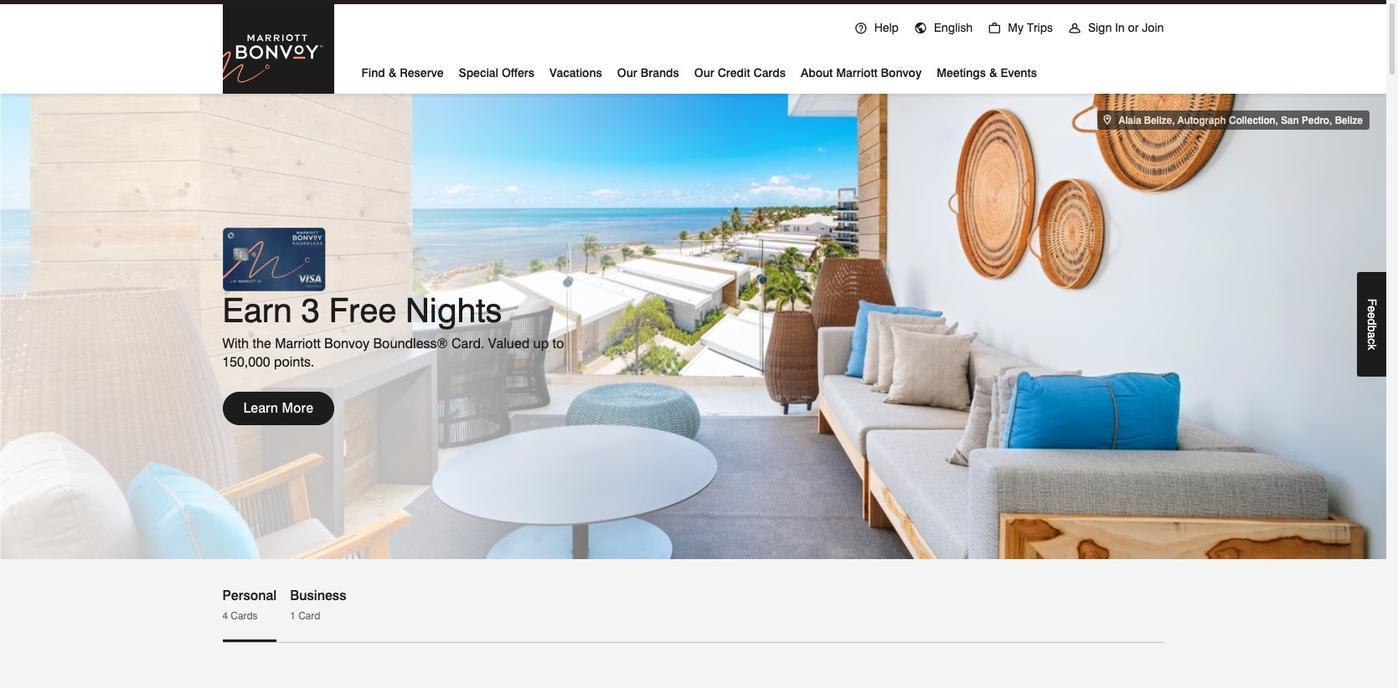 Task type: vqa. For each thing, say whether or not it's contained in the screenshot.
the right Marriott
yes



Task type: locate. For each thing, give the bounding box(es) containing it.
the
[[253, 336, 271, 352]]

bonvoy down help
[[881, 66, 922, 80]]

help link
[[847, 2, 907, 49]]

more
[[282, 401, 314, 416]]

1 horizontal spatial bonvoy
[[881, 66, 922, 80]]

nights
[[406, 290, 502, 330]]

our brands
[[617, 66, 679, 80]]

e up d at the right top of page
[[1366, 306, 1380, 313]]

e up b
[[1366, 313, 1380, 319]]

1 e from the top
[[1366, 306, 1380, 313]]

2 horizontal spatial round image
[[1069, 22, 1082, 35]]

boundless®
[[373, 336, 448, 352]]

cards right 4
[[231, 610, 258, 623]]

autograph
[[1178, 114, 1227, 127]]

marriott inside dropdown button
[[837, 66, 878, 80]]

cards inside our credit cards link
[[754, 66, 786, 80]]

0 horizontal spatial marriott
[[275, 336, 321, 352]]

0 horizontal spatial our
[[617, 66, 638, 80]]

1 vertical spatial marriott
[[275, 336, 321, 352]]

& inside dropdown button
[[389, 66, 397, 80]]

in
[[1116, 21, 1125, 34]]

0 horizontal spatial &
[[389, 66, 397, 80]]

special offers button
[[459, 60, 535, 84]]

points.
[[274, 354, 314, 370]]

find & reserve button
[[362, 60, 444, 84]]

tab list
[[223, 586, 1165, 643]]

vacations
[[550, 66, 602, 80]]

marriott
[[837, 66, 878, 80], [275, 336, 321, 352]]

f
[[1366, 299, 1380, 306]]

earn 3 free nights with the marriott bonvoy boundless® card. valued up to 150,000 points.
[[223, 290, 564, 370]]

our for our brands
[[617, 66, 638, 80]]

& for find
[[389, 66, 397, 80]]

business
[[290, 588, 347, 604]]

&
[[389, 66, 397, 80], [990, 66, 998, 80]]

1 horizontal spatial cards
[[754, 66, 786, 80]]

english
[[934, 21, 973, 34]]

english button
[[907, 2, 981, 49]]

b
[[1366, 326, 1380, 332]]

3 round image from the left
[[1069, 22, 1082, 35]]

sign
[[1089, 21, 1112, 34]]

1 horizontal spatial marriott
[[837, 66, 878, 80]]

round image inside 'help' link
[[855, 22, 868, 35]]

our left brands
[[617, 66, 638, 80]]

round image
[[914, 22, 928, 35]]

round image left sign
[[1069, 22, 1082, 35]]

1 & from the left
[[389, 66, 397, 80]]

our left credit
[[695, 66, 715, 80]]

find & reserve
[[362, 66, 444, 80]]

1 horizontal spatial our
[[695, 66, 715, 80]]

our inside our credit cards link
[[695, 66, 715, 80]]

our brands button
[[617, 60, 679, 84]]

learn more
[[243, 401, 314, 416]]

2 e from the top
[[1366, 313, 1380, 319]]

round image left my on the right of page
[[988, 22, 1002, 35]]

marriott up points. in the bottom of the page
[[275, 336, 321, 352]]

bonvoy inside earn 3 free nights with the marriott bonvoy boundless® card. valued up to 150,000 points.
[[324, 336, 370, 352]]

& right find
[[389, 66, 397, 80]]

alaia belize, autograph collection, san pedro, belize
[[1116, 114, 1364, 127]]

k
[[1366, 345, 1380, 350]]

1 horizontal spatial &
[[990, 66, 998, 80]]

personal tab
[[223, 586, 277, 643]]

marriott bonvoy boundless® credit card from chase image
[[223, 228, 357, 292]]

2 round image from the left
[[988, 22, 1002, 35]]

4
[[223, 610, 228, 623]]

& for meetings
[[990, 66, 998, 80]]

2 & from the left
[[990, 66, 998, 80]]

valued
[[488, 336, 530, 352]]

our inside our brands dropdown button
[[617, 66, 638, 80]]

1 vertical spatial cards
[[231, 610, 258, 623]]

learn
[[243, 401, 278, 416]]

2 our from the left
[[695, 66, 715, 80]]

our
[[617, 66, 638, 80], [695, 66, 715, 80]]

marriott right about in the top of the page
[[837, 66, 878, 80]]

cards right credit
[[754, 66, 786, 80]]

business 1 card
[[290, 588, 347, 623]]

round image
[[855, 22, 868, 35], [988, 22, 1002, 35], [1069, 22, 1082, 35]]

0 horizontal spatial round image
[[855, 22, 868, 35]]

our credit cards
[[695, 66, 786, 80]]

bonvoy down the free
[[324, 336, 370, 352]]

1 our from the left
[[617, 66, 638, 80]]

0 horizontal spatial cards
[[231, 610, 258, 623]]

cards inside "personal 4 cards"
[[231, 610, 258, 623]]

collection,
[[1230, 114, 1279, 127]]

0 vertical spatial cards
[[754, 66, 786, 80]]

bonvoy
[[881, 66, 922, 80], [324, 336, 370, 352]]

our for our credit cards
[[695, 66, 715, 80]]

belize
[[1336, 114, 1364, 127]]

& left the events
[[990, 66, 998, 80]]

belize,
[[1145, 114, 1175, 127]]

round image inside the my trips button
[[988, 22, 1002, 35]]

join
[[1143, 21, 1165, 34]]

about
[[801, 66, 833, 80]]

e
[[1366, 306, 1380, 313], [1366, 313, 1380, 319]]

round image for help
[[855, 22, 868, 35]]

0 vertical spatial bonvoy
[[881, 66, 922, 80]]

round image inside sign in or join button
[[1069, 22, 1082, 35]]

f e e d b a c k
[[1366, 299, 1380, 350]]

my trips button
[[981, 2, 1061, 49]]

1 round image from the left
[[855, 22, 868, 35]]

0 vertical spatial marriott
[[837, 66, 878, 80]]

& inside dropdown button
[[990, 66, 998, 80]]

1 vertical spatial bonvoy
[[324, 336, 370, 352]]

0 horizontal spatial bonvoy
[[324, 336, 370, 352]]

round image left help
[[855, 22, 868, 35]]

my
[[1009, 21, 1024, 34]]

1 horizontal spatial round image
[[988, 22, 1002, 35]]

cards
[[754, 66, 786, 80], [231, 610, 258, 623]]

events
[[1001, 66, 1037, 80]]

about marriott bonvoy
[[801, 66, 922, 80]]

learn more link
[[223, 392, 335, 426]]

find
[[362, 66, 385, 80]]



Task type: describe. For each thing, give the bounding box(es) containing it.
f e e d b a c k button
[[1358, 272, 1387, 377]]

alaia belize, autograph collection, san pedro, belize link
[[1098, 111, 1370, 130]]

alaia
[[1119, 114, 1142, 127]]

my trips
[[1009, 21, 1053, 34]]

sign in or join
[[1089, 21, 1165, 34]]

round image for sign in or join
[[1069, 22, 1082, 35]]

meetings & events button
[[937, 60, 1037, 84]]

reserve
[[400, 66, 444, 80]]

or
[[1129, 21, 1139, 34]]

c
[[1366, 339, 1380, 345]]

special offers
[[459, 66, 535, 80]]

credit
[[718, 66, 751, 80]]

brands
[[641, 66, 679, 80]]

help
[[875, 21, 899, 34]]

offers
[[502, 66, 535, 80]]

marriott inside earn 3 free nights with the marriott bonvoy boundless® card. valued up to 150,000 points.
[[275, 336, 321, 352]]

tab list containing personal
[[223, 586, 1165, 643]]

earn
[[223, 290, 292, 330]]

special
[[459, 66, 499, 80]]

pedro,
[[1302, 114, 1333, 127]]

san
[[1282, 114, 1300, 127]]

cards for personal
[[231, 610, 258, 623]]

location image
[[1104, 114, 1116, 127]]

personal 4 cards
[[223, 588, 277, 623]]

3
[[302, 290, 320, 330]]

card
[[298, 610, 320, 623]]

about marriott bonvoy button
[[801, 60, 922, 84]]

1
[[290, 610, 296, 623]]

d
[[1366, 319, 1380, 326]]

a
[[1366, 332, 1380, 339]]

our credit cards link
[[695, 60, 786, 84]]

cards for our
[[754, 66, 786, 80]]

meetings & events
[[937, 66, 1037, 80]]

with
[[223, 336, 249, 352]]

round image for my trips
[[988, 22, 1002, 35]]

sign in or join button
[[1061, 2, 1172, 49]]

trips
[[1027, 21, 1053, 34]]

free
[[329, 290, 396, 330]]

150,000
[[223, 354, 270, 370]]

meetings
[[937, 66, 986, 80]]

bonvoy inside dropdown button
[[881, 66, 922, 80]]

card.
[[452, 336, 485, 352]]

personal
[[223, 588, 277, 604]]

business tab
[[290, 586, 347, 643]]

vacations button
[[550, 60, 602, 84]]

to
[[553, 336, 564, 352]]

up
[[534, 336, 549, 352]]



